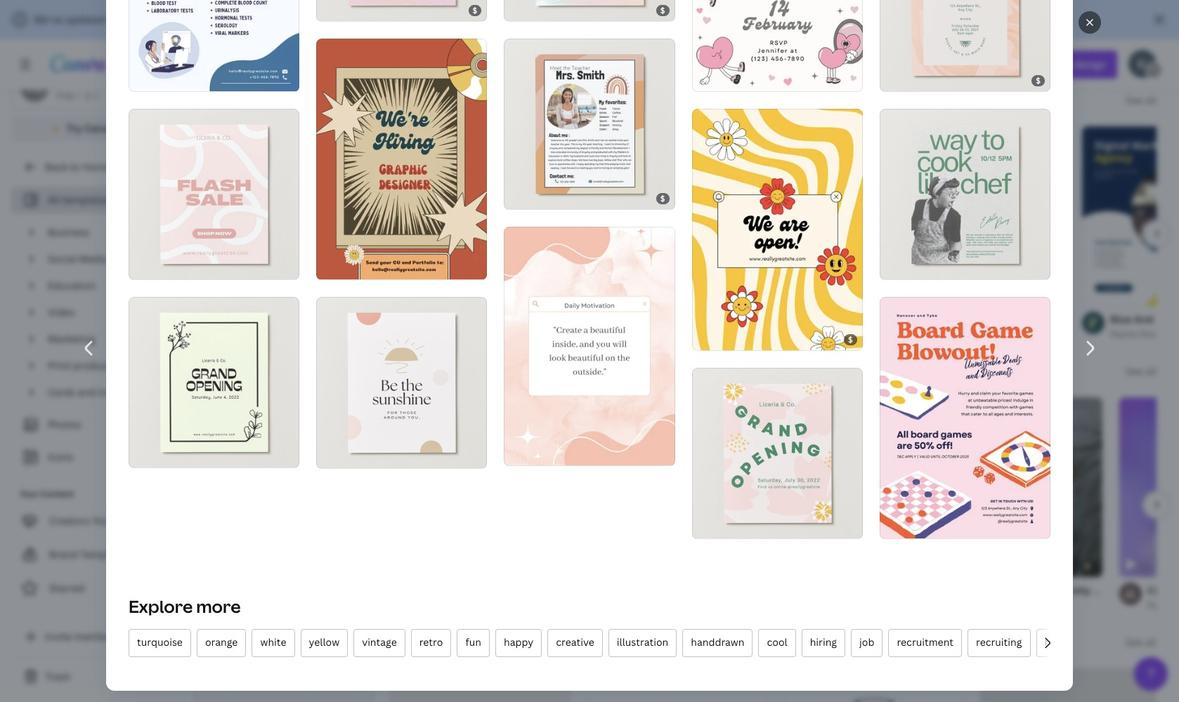 Task type: describe. For each thing, give the bounding box(es) containing it.
0 horizontal spatial blue illustration medical service flyer image
[[129, 0, 300, 91]]

and inside "link"
[[78, 386, 96, 399]]

privacy
[[210, 13, 245, 26]]

created
[[451, 13, 487, 26]]

red grey retro illustrated cute heart mascot valentine's day party invitation flyer image
[[692, 0, 863, 91]]

elegant circle signature photography logo image
[[784, 669, 964, 703]]

hiring link
[[802, 630, 845, 658]]

social
[[48, 252, 76, 266]]

creators you follow
[[49, 514, 143, 528]]

fun
[[465, 636, 481, 649]]

marketing link
[[42, 326, 174, 353]]

green blobs basic simple presentation canva creative studio
[[559, 41, 744, 69]]

terms
[[126, 13, 155, 26]]

hire link
[[1036, 630, 1071, 658]]

0 vertical spatial and
[[190, 13, 207, 26]]

accounts
[[405, 13, 449, 26]]

hiring button
[[802, 630, 845, 658]]

2 vertical spatial canva
[[222, 599, 247, 611]]

canva inside green blobs basic simple presentation canva creative studio
[[559, 57, 584, 69]]

cream neutral minimalist new business pitch deck presenta take care creative
[[895, 41, 1179, 69]]

marketing
[[48, 332, 95, 346]]

cards and invitations
[[48, 386, 148, 399]]

more
[[196, 595, 241, 619]]

business
[[300, 41, 342, 55]]

zuzel
[[810, 328, 831, 340]]

pitch
[[1088, 41, 1113, 55]]

orange
[[205, 636, 238, 649]]

happy link
[[495, 630, 542, 658]]

studio inside green blobs basic simple presentation canva creative studio
[[622, 57, 649, 69]]

canva creative studio
[[222, 599, 312, 611]]

take care creative link
[[895, 56, 1179, 70]]

video
[[48, 306, 75, 319]]

emails.
[[542, 13, 576, 26]]

print products
[[48, 359, 116, 372]]

white minimalist business marketing agency flyer image
[[494, 126, 621, 306]]

handdrawn button
[[683, 630, 753, 658]]

turquoise button
[[129, 630, 191, 658]]

0 horizontal spatial creative
[[249, 599, 283, 611]]

grey minimalist business project presentation olmos carlos
[[222, 41, 442, 69]]

retro button
[[411, 630, 451, 658]]

see for facebook posts
[[1126, 365, 1143, 378]]

modern minimalist graffiti dream brand logo image
[[981, 669, 1161, 703]]

explore more
[[129, 595, 241, 619]]

icons
[[48, 450, 73, 464]]

your content
[[20, 488, 74, 500]]

1 horizontal spatial blue illustration medical service flyer image
[[938, 126, 1065, 306]]

pixelpick link
[[522, 327, 621, 342]]

see all for flyers
[[1126, 93, 1157, 107]]

presenta
[[1142, 41, 1179, 55]]

aleksandra chubar link
[[666, 327, 765, 342]]

home
[[82, 160, 111, 174]]

simple
[[647, 41, 681, 55]]

we
[[350, 13, 363, 26]]

see all for logos
[[1126, 636, 1157, 649]]

0 horizontal spatial canva creative studio link
[[222, 599, 408, 613]]

the
[[877, 313, 893, 326]]

blue and yellow digital marketing agency flyer image
[[1082, 126, 1179, 306]]

carlos for illustration
[[994, 328, 1020, 340]]

pink playful board game product promotion flyer image
[[880, 297, 1051, 539]]

social media
[[48, 252, 108, 266]]

illustration
[[990, 313, 1043, 326]]

hiring
[[810, 636, 837, 649]]

try
[[67, 122, 82, 135]]

neutral
[[929, 41, 965, 55]]

eight gr
[[1148, 599, 1179, 611]]

pro
[[116, 122, 133, 135]]

1 horizontal spatial to
[[278, 13, 289, 26]]

facebook posts
[[194, 363, 326, 387]]

job
[[860, 636, 875, 649]]

business link
[[42, 219, 174, 246]]

change
[[291, 13, 325, 26]]

meet
[[850, 313, 875, 326]]

see all link for logos
[[1126, 636, 1157, 649]]

illustration button
[[608, 630, 677, 658]]

so
[[428, 328, 438, 340]]

1 vertical spatial to
[[70, 160, 80, 174]]

social media link
[[42, 246, 174, 273]]

new
[[1020, 41, 1041, 55]]

try canva pro button
[[11, 115, 183, 142]]

vintage link
[[354, 630, 405, 658]]

parents
[[977, 313, 1013, 326]]

olmos for grey
[[222, 57, 248, 69]]

modern meet the slp handout for parents image
[[782, 126, 921, 306]]

creative link
[[548, 630, 603, 658]]

trash link
[[11, 663, 183, 692]]

invite
[[45, 630, 72, 644]]

blue illustration medical service flyer link
[[966, 312, 1148, 327]]

eight gr link
[[1148, 599, 1179, 613]]

yellow
[[309, 636, 340, 649]]

creative inside cream neutral minimalist new business pitch deck presenta take care creative
[[936, 57, 971, 69]]

how
[[327, 13, 347, 26]]

facebook
[[194, 363, 275, 387]]

creators
[[49, 514, 90, 528]]

black and white aesthetic minimalist modern simple typography coconut cosmetics logo image
[[391, 669, 571, 703]]

creators you follow link
[[11, 507, 183, 536]]

your
[[20, 488, 38, 500]]

use
[[169, 13, 187, 26]]

creative
[[556, 636, 594, 649]]

tanya leclair - so swell studio link
[[366, 327, 490, 342]]

content
[[40, 488, 74, 500]]

0 vertical spatial canva creative studio link
[[559, 56, 850, 70]]

aleksandra chubar
[[666, 328, 743, 340]]

green minimalist company case study flyer portrait image
[[194, 126, 321, 306]]

yellow groovy we are open now flyer image
[[692, 109, 863, 351]]

0 horizontal spatial business
[[48, 226, 90, 239]]

white
[[260, 636, 286, 649]]

recruitment
[[897, 636, 954, 649]]

white link
[[252, 630, 295, 658]]

fun link
[[457, 630, 490, 658]]

canva inside button
[[84, 122, 114, 135]]

cool link
[[759, 630, 796, 658]]

flyer
[[1124, 313, 1148, 326]]

fun button
[[457, 630, 490, 658]]



Task type: vqa. For each thing, say whether or not it's contained in the screenshot.
Modern Meet the SLP Handout for Parents Zuzel
yes



Task type: locate. For each thing, give the bounding box(es) containing it.
top level navigation element
[[124, 51, 565, 79]]

all down presenta on the top right
[[1145, 93, 1157, 107]]

0 horizontal spatial carlos
[[250, 57, 276, 69]]

olmos carlos link down 'project' at the left of the page
[[222, 56, 514, 70]]

1 vertical spatial carlos
[[994, 328, 1020, 340]]

1 vertical spatial olmos
[[966, 328, 992, 340]]

1 vertical spatial see all
[[1126, 365, 1157, 378]]

using
[[490, 13, 515, 26]]

blue
[[966, 313, 988, 326]]

chubar
[[713, 328, 743, 340]]

canva right try
[[84, 122, 114, 135]]

we've updated our terms of use and privacy policy to change how we manage accounts created using work emails.
[[34, 13, 576, 26]]

recruiting button
[[968, 630, 1031, 658]]

handdrawn link
[[683, 630, 753, 658]]

see for logos
[[1126, 636, 1143, 649]]

0 vertical spatial see
[[1126, 93, 1143, 107]]

logos
[[194, 635, 243, 658]]

2 horizontal spatial canva
[[559, 57, 584, 69]]

black & white minimalist aesthetic initials font logo image
[[194, 669, 374, 703]]

3 see all link from the top
[[1126, 636, 1157, 649]]

brand templates link
[[11, 541, 183, 569]]

see all down deck
[[1126, 93, 1157, 107]]

0 vertical spatial all
[[1145, 93, 1157, 107]]

we've
[[34, 13, 62, 26]]

basic
[[620, 41, 645, 55]]

job link
[[851, 630, 883, 658]]

education link
[[42, 273, 174, 299]]

0 vertical spatial see all link
[[1126, 93, 1157, 107]]

creative down neutral
[[936, 57, 971, 69]]

templates
[[80, 548, 129, 562]]

cards
[[48, 386, 75, 399]]

olmos down grey
[[222, 57, 248, 69]]

all
[[48, 193, 60, 207]]

recruiting link
[[968, 630, 1031, 658]]

cream
[[895, 41, 927, 55]]

1 horizontal spatial canva creative studio link
[[559, 56, 850, 70]]

0 vertical spatial see all
[[1126, 93, 1157, 107]]

1 vertical spatial see all link
[[1126, 365, 1157, 378]]

0 horizontal spatial and
[[78, 386, 96, 399]]

media
[[79, 252, 108, 266]]

olmos inside blue illustration medical service flyer olmos carlos
[[966, 328, 992, 340]]

to right policy
[[278, 13, 289, 26]]

studio right swell
[[464, 328, 490, 340]]

creative down blobs
[[586, 57, 620, 69]]

carlos down illustration at the right top of page
[[994, 328, 1020, 340]]

0 horizontal spatial to
[[70, 160, 80, 174]]

modern meet the slp handout for parents zuzel
[[810, 313, 1013, 340]]

olmos carlos link for medical
[[966, 327, 1065, 342]]

olmos
[[222, 57, 248, 69], [966, 328, 992, 340]]

olmos carlos link for business
[[222, 56, 514, 70]]

green blobs basic simple presentation link
[[559, 41, 850, 56]]

products
[[73, 359, 116, 372]]

retro link
[[411, 630, 451, 658]]

cream orange colourful retro hiring poster flyer image
[[316, 38, 487, 280]]

studio down basic
[[622, 57, 649, 69]]

aleksandra
[[666, 328, 711, 340]]

1 horizontal spatial carlos
[[994, 328, 1020, 340]]

cool
[[767, 636, 788, 649]]

0 vertical spatial canva
[[559, 57, 584, 69]]

carlos for minimalist
[[250, 57, 276, 69]]

0 horizontal spatial olmos
[[222, 57, 248, 69]]

yellow button
[[300, 630, 348, 658]]

1 horizontal spatial olmos
[[966, 328, 992, 340]]

deck
[[1115, 41, 1139, 55]]

canva creative studio link
[[559, 56, 850, 70], [222, 599, 408, 613]]

happy
[[504, 636, 534, 649]]

3 see all from the top
[[1126, 636, 1157, 649]]

creative
[[586, 57, 620, 69], [936, 57, 971, 69], [249, 599, 283, 611]]

all down the eight
[[1145, 636, 1157, 649]]

posts
[[278, 363, 326, 387]]

cards and invitations link
[[42, 379, 174, 406]]

see all
[[1126, 93, 1157, 107], [1126, 365, 1157, 378], [1126, 636, 1157, 649]]

1 of 2 link
[[316, 0, 487, 21], [504, 0, 675, 21], [880, 0, 1051, 91], [504, 38, 675, 209], [129, 109, 300, 280], [880, 109, 1051, 280], [129, 297, 300, 468], [316, 298, 487, 468], [692, 368, 863, 540]]

brand templates
[[49, 548, 129, 562]]

0 horizontal spatial canva
[[84, 122, 114, 135]]

all for facebook posts
[[1145, 365, 1157, 378]]

see all for facebook posts
[[1126, 365, 1157, 378]]

canva creative studio link up yellow
[[222, 599, 408, 613]]

canva creative studio link down 'presentation'
[[559, 56, 850, 70]]

service
[[1086, 313, 1121, 326]]

carlos inside blue illustration medical service flyer olmos carlos
[[994, 328, 1020, 340]]

white button
[[252, 630, 295, 658]]

see all link down the eight
[[1126, 636, 1157, 649]]

1 horizontal spatial business
[[1044, 41, 1086, 55]]

0 vertical spatial business
[[1044, 41, 1086, 55]]

terms of use link
[[126, 13, 187, 26]]

our
[[107, 13, 123, 26]]

1 vertical spatial canva
[[84, 122, 114, 135]]

business inside cream neutral minimalist new business pitch deck presenta take care creative
[[1044, 41, 1086, 55]]

0 vertical spatial carlos
[[250, 57, 276, 69]]

studio up yellow
[[285, 599, 312, 611]]

olmos carlos link down illustration at the right top of page
[[966, 327, 1065, 342]]

carlos down minimalist
[[250, 57, 276, 69]]

see all down the eight
[[1126, 636, 1157, 649]]

2 all from the top
[[1145, 365, 1157, 378]]

0 horizontal spatial olmos carlos link
[[222, 56, 514, 70]]

you
[[93, 514, 110, 528]]

invitations
[[98, 386, 148, 399]]

privacy policy link
[[210, 13, 276, 26]]

2
[[342, 4, 347, 14], [530, 4, 534, 14], [905, 75, 910, 85], [530, 192, 534, 203], [154, 263, 159, 274], [905, 263, 910, 274], [154, 452, 159, 462], [342, 452, 347, 462], [718, 523, 722, 533]]

print products link
[[42, 353, 174, 379]]

turquoise and orange retro illustration now hiring flyer image
[[338, 126, 477, 306]]

flyers
[[194, 92, 246, 115]]

and right the cards
[[78, 386, 96, 399]]

olmos for blue
[[966, 328, 992, 340]]

1 horizontal spatial and
[[190, 13, 207, 26]]

0 vertical spatial to
[[278, 13, 289, 26]]

olmos carlos link
[[222, 56, 514, 70], [966, 327, 1065, 342]]

hire
[[1045, 636, 1063, 649]]

see for flyers
[[1126, 93, 1143, 107]]

see all down raytas studio "link"
[[1126, 365, 1157, 378]]

and right use
[[190, 13, 207, 26]]

tanya leclair - so swell studio
[[366, 328, 490, 340]]

1 vertical spatial olmos carlos link
[[966, 327, 1065, 342]]

1 horizontal spatial canva
[[222, 599, 247, 611]]

0 vertical spatial olmos carlos link
[[222, 56, 514, 70]]

1 vertical spatial all
[[1145, 365, 1157, 378]]

1 vertical spatial canva creative studio link
[[222, 599, 408, 613]]

2 vertical spatial all
[[1145, 636, 1157, 649]]

1 all from the top
[[1145, 93, 1157, 107]]

education
[[48, 279, 96, 292]]

carlos
[[250, 57, 276, 69], [994, 328, 1020, 340]]

follow
[[112, 514, 143, 528]]

olmos down blue
[[966, 328, 992, 340]]

1 see all link from the top
[[1126, 93, 1157, 107]]

0 vertical spatial blue illustration medical service flyer image
[[129, 0, 300, 91]]

tanya
[[366, 328, 390, 340]]

happy button
[[495, 630, 542, 658]]

1 of 2
[[326, 4, 347, 14], [514, 4, 534, 14], [890, 75, 910, 85], [514, 192, 534, 203], [138, 263, 159, 274], [890, 263, 910, 274], [138, 452, 159, 462], [326, 452, 347, 462], [702, 523, 722, 533]]

presentation
[[381, 41, 442, 55]]

gr
[[1170, 599, 1179, 611]]

try canva pro
[[67, 122, 133, 135]]

see all link for facebook posts
[[1126, 365, 1157, 378]]

olmos inside the grey minimalist business project presentation olmos carlos
[[222, 57, 248, 69]]

2 see all from the top
[[1126, 365, 1157, 378]]

2 vertical spatial see all
[[1126, 636, 1157, 649]]

vintage
[[362, 636, 397, 649]]

creative button
[[548, 630, 603, 658]]

maroon and white photo heavy famine/poverty crisis hub facebook post image
[[425, 398, 640, 578]]

icons link
[[20, 444, 174, 471]]

-
[[422, 328, 426, 340]]

creative inside green blobs basic simple presentation canva creative studio
[[586, 57, 620, 69]]

1 vertical spatial see
[[1126, 365, 1143, 378]]

back to home link
[[11, 153, 183, 181]]

all down raytas studio "link"
[[1145, 365, 1157, 378]]

see all link down raytas studio "link"
[[1126, 365, 1157, 378]]

$
[[473, 5, 477, 15], [660, 5, 665, 15], [1036, 75, 1041, 86], [660, 193, 665, 204], [848, 334, 853, 345]]

recruiting
[[976, 636, 1022, 649]]

canva up orange
[[222, 599, 247, 611]]

0 vertical spatial olmos
[[222, 57, 248, 69]]

trash
[[45, 670, 71, 684]]

modern meet the slp handout for parents link
[[810, 312, 1013, 327]]

2 horizontal spatial creative
[[936, 57, 971, 69]]

free simple modern circle design studio logo image
[[588, 669, 767, 703]]

canva
[[559, 57, 584, 69], [84, 122, 114, 135], [222, 599, 247, 611]]

slp
[[895, 313, 914, 326]]

canva down green
[[559, 57, 584, 69]]

2 see all link from the top
[[1126, 365, 1157, 378]]

see all link for flyers
[[1126, 93, 1157, 107]]

eight
[[1148, 599, 1168, 611]]

2 see from the top
[[1126, 365, 1143, 378]]

1 vertical spatial business
[[48, 226, 90, 239]]

business up "take care creative" link
[[1044, 41, 1086, 55]]

all for logos
[[1145, 636, 1157, 649]]

studio down flyer
[[1140, 328, 1166, 340]]

project
[[344, 41, 379, 55]]

see all link down deck
[[1126, 93, 1157, 107]]

leclair
[[392, 328, 420, 340]]

3 see from the top
[[1126, 636, 1143, 649]]

1 see from the top
[[1126, 93, 1143, 107]]

1 horizontal spatial olmos carlos link
[[966, 327, 1065, 342]]

1 horizontal spatial creative
[[586, 57, 620, 69]]

to right back
[[70, 160, 80, 174]]

1 vertical spatial and
[[78, 386, 96, 399]]

cream neutral minimalist new business pitch deck presentation image
[[867, 0, 1179, 35]]

business up "social"
[[48, 226, 90, 239]]

green
[[559, 41, 588, 55]]

photos link
[[20, 412, 174, 439]]

illustration
[[617, 636, 669, 649]]

None search field
[[598, 51, 926, 79]]

policy
[[247, 13, 276, 26]]

beige & brown aesthetic elegant minimalist photographer pricing guide flyer image
[[638, 126, 765, 306]]

all for flyers
[[1145, 93, 1157, 107]]

grey minimalist business project presentation image
[[194, 0, 514, 35]]

3 all from the top
[[1145, 636, 1157, 649]]

2 vertical spatial see
[[1126, 636, 1143, 649]]

orange link
[[197, 630, 246, 658]]

beige and green launch event modern facebook post image
[[657, 398, 871, 578]]

creative up white
[[249, 599, 283, 611]]

2 vertical spatial see all link
[[1126, 636, 1157, 649]]

work
[[517, 13, 540, 26]]

studio
[[622, 57, 649, 69], [464, 328, 490, 340], [1140, 328, 1166, 340], [285, 599, 312, 611]]

retro
[[419, 636, 443, 649]]

1 see all from the top
[[1126, 93, 1157, 107]]

pink aesthetic daily motivation flyer image
[[504, 227, 675, 466]]

carlos inside the grey minimalist business project presentation olmos carlos
[[250, 57, 276, 69]]

blue illustration medical service flyer image
[[129, 0, 300, 91], [938, 126, 1065, 306]]

1 vertical spatial blue illustration medical service flyer image
[[938, 126, 1065, 306]]



